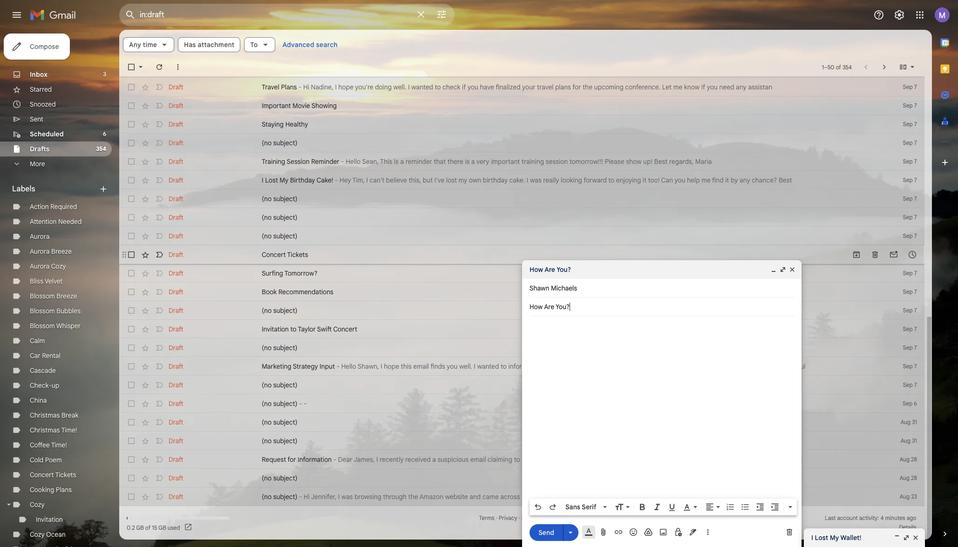 Task type: vqa. For each thing, say whether or not it's contained in the screenshot.
DAZZLE MEADOW
no



Task type: describe. For each thing, give the bounding box(es) containing it.
(no subject) for 23th "row" from the top's (no subject) link
[[262, 474, 297, 483]]

invitation for 'invitation' link
[[36, 516, 63, 524]]

1 50 of 354
[[822, 64, 852, 71]]

2 horizontal spatial if
[[775, 363, 779, 371]]

a right received
[[433, 456, 436, 464]]

2 vertical spatial that
[[552, 493, 564, 501]]

travel
[[262, 83, 279, 91]]

7 for 14th "row" from the top
[[915, 307, 917, 314]]

draft for 15th "row" from the bottom of the page
[[169, 232, 183, 240]]

velvet
[[45, 277, 63, 286]]

has attachment button
[[178, 37, 241, 52]]

9 (no from the top
[[262, 418, 272, 427]]

you left the need
[[707, 83, 718, 91]]

plans
[[555, 83, 571, 91]]

1 · from the left
[[496, 515, 498, 522]]

christmas break link
[[30, 411, 78, 420]]

(no subject) link for 20th "row" from the bottom of the page
[[262, 138, 874, 148]]

7 for 15th "row" from the top of the page
[[915, 326, 917, 333]]

inbox link
[[30, 70, 48, 79]]

cozy for cozy ocean
[[30, 531, 45, 539]]

(no subject) link for 4th "row" from the bottom of the page
[[262, 437, 874, 446]]

1 horizontal spatial product
[[652, 363, 675, 371]]

22 row from the top
[[119, 451, 925, 469]]

0 vertical spatial hope
[[339, 83, 354, 91]]

1 horizontal spatial wanted
[[477, 363, 499, 371]]

i right jennifer,
[[338, 493, 340, 501]]

1 28 from the top
[[911, 456, 917, 463]]

draft for 9th "row" from the bottom
[[169, 344, 183, 352]]

account
[[838, 515, 858, 522]]

provide
[[650, 493, 672, 501]]

7 for fourth "row"
[[915, 121, 917, 128]]

0 vertical spatial that
[[434, 157, 446, 166]]

action required
[[30, 203, 77, 211]]

(no subject) for 18th "row" from the top of the page (no subject) link
[[262, 381, 297, 390]]

sep 7 for 14th "row" from the top
[[903, 307, 917, 314]]

send button
[[530, 524, 563, 541]]

christmas for christmas time!
[[30, 426, 60, 435]]

formatting options toolbar
[[530, 499, 797, 516]]

12 (no from the top
[[262, 493, 272, 501]]

birthday
[[290, 176, 315, 185]]

up!
[[644, 157, 653, 166]]

(no subject) link for 15th "row" from the bottom of the page
[[262, 232, 874, 241]]

sans serif
[[566, 503, 597, 512]]

search
[[316, 41, 338, 49]]

insert photo image
[[659, 528, 668, 537]]

2 vertical spatial me
[[674, 493, 683, 501]]

any time button
[[123, 37, 174, 52]]

let
[[662, 83, 672, 91]]

draft for second "row" from the top of the page
[[169, 83, 183, 91]]

0 vertical spatial your
[[522, 83, 536, 91]]

how are you? dialog
[[522, 260, 802, 548]]

bliss
[[30, 277, 43, 286]]

at
[[797, 456, 803, 464]]

draft for 24th "row"
[[169, 493, 183, 501]]

2 horizontal spatial the
[[770, 493, 780, 501]]

it left too! in the top right of the page
[[643, 176, 647, 185]]

aug 31 for fifth "row" from the bottom of the page
[[901, 419, 917, 426]]

terms
[[479, 515, 495, 522]]

tickets inside 'concert tickets' link
[[287, 251, 308, 259]]

christmas break
[[30, 411, 78, 420]]

11 (no from the top
[[262, 474, 272, 483]]

christmas for christmas break
[[30, 411, 60, 420]]

subject) for 23th "row" from the top's (no subject) link
[[273, 474, 297, 483]]

0 horizontal spatial the
[[408, 493, 418, 501]]

(no subject) link for eighth "row" from the top
[[262, 194, 874, 204]]

(no subject) for (no subject) link corresponding to fifth "row" from the bottom of the page
[[262, 418, 297, 427]]

came
[[483, 493, 499, 501]]

0 horizontal spatial this
[[401, 363, 412, 371]]

1 horizontal spatial well.
[[459, 363, 473, 371]]

check-up
[[30, 382, 59, 390]]

underline ‪(⌘u)‬ image
[[668, 503, 677, 513]]

sep 7 for ninth "row" from the top
[[903, 214, 917, 221]]

7 for 20th "row" from the bottom of the page
[[915, 139, 917, 146]]

cold poem
[[30, 456, 62, 465]]

inform
[[509, 363, 528, 371]]

advanced search
[[283, 41, 338, 49]]

starred link
[[30, 85, 52, 94]]

draft for 17th "row" from the top of the page
[[169, 363, 183, 371]]

15 row from the top
[[119, 320, 925, 339]]

(no subject) link for 18th "row" from the top of the page
[[262, 381, 874, 390]]

interest.
[[599, 493, 623, 501]]

time! for coffee time!
[[51, 441, 67, 450]]

report
[[706, 456, 725, 464]]

11 row from the top
[[119, 246, 925, 264]]

1 (no from the top
[[262, 139, 272, 147]]

11 7 from the top
[[915, 288, 917, 295]]

pop out image for how are you?
[[780, 266, 787, 274]]

main content containing any time
[[119, 0, 932, 540]]

marketing strategy input - hello shawn, i hope this email finds you well. i wanted to inform you that we are planning to launch a new product next month. i would appreciate it if you coul
[[262, 363, 806, 371]]

5 row from the top
[[119, 134, 925, 152]]

time
[[143, 41, 157, 49]]

1 horizontal spatial this
[[726, 456, 737, 464]]

this,
[[409, 176, 421, 185]]

sep for 6th "row" from the top
[[903, 158, 913, 165]]

4
[[881, 515, 884, 522]]

i right cake.
[[527, 176, 529, 185]]

draft for ninth "row" from the top
[[169, 213, 183, 222]]

0 horizontal spatial email
[[413, 363, 429, 371]]

11 sep 7 from the top
[[903, 288, 917, 295]]

draft for 23th "row" from the top
[[169, 474, 183, 483]]

across
[[501, 493, 520, 501]]

13 row from the top
[[119, 283, 925, 301]]

pop out image for i lost my wallet!
[[903, 534, 910, 542]]

354 inside labels navigation
[[96, 145, 106, 152]]

6 inside "row"
[[914, 400, 917, 407]]

insert files using drive image
[[644, 528, 653, 537]]

inbox
[[30, 70, 48, 79]]

reminder
[[406, 157, 432, 166]]

7 for 13th "row" from the bottom of the page
[[915, 270, 917, 277]]

7 (no from the top
[[262, 381, 272, 390]]

more
[[30, 160, 45, 168]]

i left would
[[714, 363, 716, 371]]

to left launch on the bottom
[[604, 363, 610, 371]]

16 row from the top
[[119, 339, 925, 357]]

more button
[[0, 157, 112, 171]]

jennifer,
[[311, 493, 337, 501]]

break
[[61, 411, 78, 420]]

0 horizontal spatial if
[[462, 83, 466, 91]]

1 vertical spatial was
[[342, 493, 353, 501]]

surfing
[[262, 269, 283, 278]]

1 horizontal spatial email
[[471, 456, 486, 464]]

24 row from the top
[[119, 488, 925, 507]]

8 subject) from the top
[[273, 400, 297, 408]]

a left very
[[471, 157, 475, 166]]

1 horizontal spatial concert tickets link
[[262, 250, 843, 260]]

1 gb from the left
[[136, 524, 144, 531]]

more formatting options image
[[786, 503, 795, 512]]

23 row from the top
[[119, 469, 925, 488]]

8 (no from the top
[[262, 400, 272, 408]]

cooking plans link
[[30, 486, 72, 494]]

subject) for 18th "row" from the top of the page (no subject) link
[[273, 381, 297, 390]]

7 for 17th "row" from the top of the page
[[915, 363, 917, 370]]

training
[[262, 157, 285, 166]]

hello for hello shawn, i hope this email finds you well. i wanted to inform you that we are planning to launch a new product next month. i would appreciate it if you coul
[[341, 363, 356, 371]]

aug for fifth "row" from the bottom of the page
[[901, 419, 911, 426]]

sep for 9th "row" from the bottom
[[903, 344, 913, 351]]

7 for eighth "row" from the top
[[915, 195, 917, 202]]

a right the across
[[522, 493, 525, 501]]

breeze for blossom breeze
[[57, 292, 77, 301]]

draft for seventh "row" from the top
[[169, 176, 183, 185]]

2 aug 28 from the top
[[900, 475, 917, 482]]

sans serif option
[[564, 503, 602, 512]]

3
[[103, 71, 106, 78]]

draft for eighth "row" from the top
[[169, 195, 183, 203]]

information.
[[634, 456, 670, 464]]

4 row from the top
[[119, 115, 925, 134]]

cooking
[[30, 486, 54, 494]]

18 row from the top
[[119, 376, 925, 395]]

(no subject) for (no subject) link for 20th "row" from the bottom of the page
[[262, 139, 297, 147]]

bliss velvet link
[[30, 277, 63, 286]]

snoozed link
[[30, 100, 56, 109]]

dear
[[338, 456, 352, 464]]

sep 7 for fourth "row"
[[903, 121, 917, 128]]

cold poem link
[[30, 456, 62, 465]]

through
[[383, 493, 407, 501]]

any time
[[129, 41, 157, 49]]

8 row from the top
[[119, 190, 925, 208]]

italic ‪(⌘i)‬ image
[[653, 503, 662, 512]]

Message Body text field
[[530, 321, 794, 496]]

1 vertical spatial product
[[527, 493, 551, 501]]

clear search image
[[412, 5, 431, 24]]

travel
[[537, 83, 554, 91]]

1 vertical spatial that
[[542, 363, 554, 371]]

7 for 22th "row" from the bottom of the page
[[915, 102, 917, 109]]

subject) for (no subject) link related to 15th "row" from the bottom of the page
[[273, 232, 297, 240]]

12 row from the top
[[119, 264, 925, 283]]

sep for 22th "row" from the bottom of the page
[[903, 102, 913, 109]]

movie
[[293, 102, 310, 110]]

redo ‪(⌘y)‬ image
[[548, 503, 558, 512]]

0 horizontal spatial well.
[[394, 83, 407, 91]]

my for wallet!
[[830, 534, 839, 542]]

(no subject) for (no subject) link related to ninth "row" from the top
[[262, 213, 297, 222]]

0 horizontal spatial and
[[470, 493, 481, 501]]

20 row from the top
[[119, 413, 925, 432]]

i right nadine, at the top left
[[335, 83, 337, 91]]

caught
[[566, 493, 587, 501]]

can't
[[370, 176, 385, 185]]

draft for 20th "row" from the bottom of the page
[[169, 139, 183, 147]]

7 for 18th "row" from the top of the page
[[915, 382, 917, 389]]

10 (no from the top
[[262, 437, 272, 445]]

time! for christmas time!
[[61, 426, 77, 435]]

cascade link
[[30, 367, 56, 375]]

discard draft ‪(⌘⇧d)‬ image
[[785, 528, 794, 537]]

program
[[522, 515, 544, 522]]

from
[[531, 456, 545, 464]]

i right tim,
[[366, 176, 368, 185]]

6 row from the top
[[119, 152, 925, 171]]

you right inform
[[529, 363, 540, 371]]

i right doing
[[408, 83, 410, 91]]

2 · from the left
[[519, 515, 520, 522]]

i right shawn,
[[381, 363, 383, 371]]

6 inside labels navigation
[[103, 130, 106, 137]]

to right the forward
[[609, 176, 615, 185]]

i right information.
[[672, 456, 673, 464]]

1 vertical spatial can
[[624, 493, 636, 501]]

policies
[[545, 515, 564, 522]]

blossom for blossom whisper
[[30, 322, 55, 330]]

1 horizontal spatial if
[[702, 83, 706, 91]]

1 horizontal spatial hope
[[384, 363, 399, 371]]

please
[[605, 157, 625, 166]]

blossom bubbles
[[30, 307, 80, 315]]

compose
[[30, 42, 59, 51]]

(no subject) for (no subject) link related to 15th "row" from the bottom of the page
[[262, 232, 297, 240]]

17 row from the top
[[119, 357, 925, 376]]

0 vertical spatial and
[[739, 456, 750, 464]]

scheduled
[[30, 130, 64, 138]]

cake.
[[510, 176, 525, 185]]

1 horizontal spatial can
[[661, 176, 673, 185]]

sep for second "row" from the top of the page
[[903, 83, 913, 90]]

scheduled link
[[30, 130, 64, 138]]

1 is from the left
[[394, 157, 399, 166]]

insert emoji ‪(⌘⇧2)‬ image
[[629, 528, 638, 537]]

a right this
[[400, 157, 404, 166]]

tim,
[[353, 176, 365, 185]]

hi for hi jennifer, i was browsing through the amazon website and came across a product that caught my interest. can you provide me with more information about the pro
[[304, 493, 310, 501]]

0 vertical spatial me
[[674, 83, 683, 91]]

toggle confidential mode image
[[674, 528, 683, 537]]

6 (no from the top
[[262, 344, 272, 352]]

sent
[[30, 115, 43, 123]]

19 row from the top
[[119, 395, 925, 413]]

labels heading
[[12, 185, 99, 194]]

own
[[469, 176, 481, 185]]

last
[[825, 515, 836, 522]]

tickets inside labels navigation
[[55, 471, 76, 479]]

0 horizontal spatial concert tickets link
[[30, 471, 76, 479]]

coffee time! link
[[30, 441, 67, 450]]

5 (no from the top
[[262, 307, 272, 315]]

draft for 14th "row" from the bottom
[[169, 251, 183, 259]]

new
[[638, 363, 650, 371]]

aurora cozy link
[[30, 262, 66, 271]]

0 vertical spatial wanted
[[412, 83, 433, 91]]

rental
[[42, 352, 60, 360]]

taylor
[[298, 325, 316, 334]]

31 for 4th "row" from the bottom of the page
[[912, 438, 917, 445]]

shawn,
[[358, 363, 379, 371]]

2 row from the top
[[119, 78, 925, 96]]

car rental
[[30, 352, 60, 360]]

has attachment
[[184, 41, 235, 49]]

minimize image for how are you?
[[770, 266, 778, 274]]

toolbar inside "row"
[[848, 250, 922, 260]]

draft for 3rd "row" from the bottom of the page
[[169, 456, 183, 464]]

sep 7 for 15th "row" from the bottom of the page
[[903, 233, 917, 240]]

there
[[448, 157, 463, 166]]

0 horizontal spatial for
[[288, 456, 296, 464]]

4 (no from the top
[[262, 232, 272, 240]]

1 horizontal spatial for
[[573, 83, 581, 91]]

you left help
[[675, 176, 686, 185]]

(no subject) link for 23th "row" from the top
[[262, 474, 874, 483]]

it left by
[[726, 176, 729, 185]]

7 for ninth "row" from the top
[[915, 214, 917, 221]]

terms · privacy · program policies
[[479, 515, 564, 522]]

program policies link
[[522, 515, 564, 522]]



Task type: locate. For each thing, give the bounding box(es) containing it.
5 sep 7 from the top
[[903, 158, 917, 165]]

draft
[[169, 83, 183, 91], [169, 102, 183, 110], [169, 120, 183, 129], [169, 139, 183, 147], [169, 157, 183, 166], [169, 176, 183, 185], [169, 195, 183, 203], [169, 213, 183, 222], [169, 232, 183, 240], [169, 251, 183, 259], [169, 269, 183, 278], [169, 288, 183, 296], [169, 307, 183, 315], [169, 325, 183, 334], [169, 344, 183, 352], [169, 363, 183, 371], [169, 381, 183, 390], [169, 400, 183, 408], [169, 418, 183, 427], [169, 437, 183, 445], [169, 456, 183, 464], [169, 474, 183, 483], [169, 493, 183, 501]]

(no subject) link for ninth "row" from the top
[[262, 213, 874, 222]]

12 draft from the top
[[169, 288, 183, 296]]

input
[[320, 363, 335, 371]]

was left really
[[530, 176, 542, 185]]

best right "up!"
[[654, 157, 668, 166]]

None checkbox
[[127, 157, 136, 166], [127, 194, 136, 204], [127, 213, 136, 222], [127, 232, 136, 241], [127, 250, 136, 260], [127, 287, 136, 297], [127, 306, 136, 315], [127, 325, 136, 334], [127, 343, 136, 353], [127, 362, 136, 371], [127, 381, 136, 390], [127, 418, 136, 427], [127, 437, 136, 446], [127, 474, 136, 483], [127, 493, 136, 502], [127, 157, 136, 166], [127, 194, 136, 204], [127, 213, 136, 222], [127, 232, 136, 241], [127, 250, 136, 260], [127, 287, 136, 297], [127, 306, 136, 315], [127, 325, 136, 334], [127, 343, 136, 353], [127, 362, 136, 371], [127, 381, 136, 390], [127, 418, 136, 427], [127, 437, 136, 446], [127, 474, 136, 483], [127, 493, 136, 502]]

15 7 from the top
[[915, 363, 917, 370]]

1 vertical spatial plans
[[56, 486, 72, 494]]

16 draft from the top
[[169, 363, 183, 371]]

hello left shawn,
[[341, 363, 356, 371]]

draft for 6th "row" from the top
[[169, 157, 183, 166]]

2 31 from the top
[[912, 438, 917, 445]]

2 horizontal spatial my
[[608, 456, 617, 464]]

cascade
[[30, 367, 56, 375]]

for right plans
[[573, 83, 581, 91]]

subject) for (no subject) link corresponding to fifth "row" from the bottom of the page
[[273, 418, 297, 427]]

subject) for (no subject) link associated with 14th "row" from the top
[[273, 307, 297, 315]]

2 vertical spatial concert
[[30, 471, 54, 479]]

1 vertical spatial my
[[830, 534, 839, 542]]

1 vertical spatial and
[[470, 493, 481, 501]]

check-
[[30, 382, 52, 390]]

you
[[468, 83, 479, 91], [707, 83, 718, 91], [675, 176, 686, 185], [447, 363, 458, 371], [529, 363, 540, 371], [781, 363, 792, 371], [638, 493, 648, 501]]

1 vertical spatial hello
[[341, 363, 356, 371]]

my left wallet! in the bottom of the page
[[830, 534, 839, 542]]

subject) for (no subject) link for 4th "row" from the bottom of the page
[[273, 437, 297, 445]]

sep for 18th "row" from the top of the page
[[903, 382, 913, 389]]

7 7 from the top
[[915, 195, 917, 202]]

main content
[[119, 0, 932, 540]]

serif
[[582, 503, 597, 512]]

cooking plans
[[30, 486, 72, 494]]

2 28 from the top
[[911, 475, 917, 482]]

looking
[[561, 176, 582, 185]]

any
[[129, 41, 141, 49]]

8 7 from the top
[[915, 214, 917, 221]]

2 vertical spatial wanted
[[675, 456, 697, 464]]

3 subject) from the top
[[273, 213, 297, 222]]

2 horizontal spatial wanted
[[675, 456, 697, 464]]

4 (no subject) link from the top
[[262, 232, 874, 241]]

11 subject) from the top
[[273, 474, 297, 483]]

is
[[394, 157, 399, 166], [465, 157, 470, 166]]

0 vertical spatial plans
[[281, 83, 297, 91]]

strategy
[[293, 363, 318, 371]]

too!
[[648, 176, 660, 185]]

5 (no subject) link from the top
[[262, 306, 874, 315]]

settings image
[[894, 9, 905, 21]]

can right interest.
[[624, 493, 636, 501]]

0 horizontal spatial best
[[654, 157, 668, 166]]

sep for 6th "row" from the bottom
[[903, 400, 913, 407]]

refresh image
[[155, 62, 164, 72]]

you right finds
[[447, 363, 458, 371]]

14 row from the top
[[119, 301, 925, 320]]

breeze up aurora cozy link
[[51, 247, 72, 256]]

2 horizontal spatial for
[[598, 456, 606, 464]]

sep for ninth "row" from the top
[[903, 214, 913, 221]]

book recommendations link
[[262, 287, 874, 297]]

0 vertical spatial aug 28
[[900, 456, 917, 463]]

0 vertical spatial tickets
[[287, 251, 308, 259]]

6 (no subject) from the top
[[262, 344, 297, 352]]

7 sep 7 from the top
[[903, 195, 917, 202]]

0 horizontal spatial product
[[527, 493, 551, 501]]

1 vertical spatial email
[[471, 456, 486, 464]]

subject) for (no subject) link corresponding to 9th "row" from the bottom
[[273, 344, 297, 352]]

undo ‪(⌘z)‬ image
[[534, 503, 543, 512]]

if right know
[[702, 83, 706, 91]]

to left "be"
[[514, 456, 520, 464]]

if
[[462, 83, 466, 91], [702, 83, 706, 91], [775, 363, 779, 371]]

1 vertical spatial tickets
[[55, 471, 76, 479]]

bulleted list ‪(⌘⇧8)‬ image
[[741, 503, 750, 512]]

6 (no subject) link from the top
[[262, 343, 874, 353]]

cozy for cozy link
[[30, 501, 45, 509]]

staying
[[262, 120, 284, 129]]

0 vertical spatial invitation
[[262, 325, 289, 334]]

concert tickets inside labels navigation
[[30, 471, 76, 479]]

gmail image
[[30, 6, 81, 24]]

0 horizontal spatial is
[[394, 157, 399, 166]]

that left the we
[[542, 363, 554, 371]]

used
[[168, 524, 180, 531]]

0 horizontal spatial pop out image
[[780, 266, 787, 274]]

me
[[674, 83, 683, 91], [702, 176, 711, 185], [674, 493, 683, 501]]

lost for i lost my wallet!
[[815, 534, 829, 542]]

1 vertical spatial 354
[[96, 145, 106, 152]]

assistan
[[748, 83, 773, 91]]

sep 7 for 6th "row" from the top
[[903, 158, 917, 165]]

insert signature image
[[689, 528, 698, 537]]

6 sep 7 from the top
[[903, 177, 917, 184]]

draft for 15th "row" from the top of the page
[[169, 325, 183, 334]]

14 sep 7 from the top
[[903, 344, 917, 351]]

3 blossom from the top
[[30, 322, 55, 330]]

lost inside "row"
[[265, 176, 278, 185]]

how
[[530, 266, 543, 274]]

maria
[[696, 157, 712, 166]]

3 draft from the top
[[169, 120, 183, 129]]

1 row from the top
[[119, 59, 925, 78]]

7 for seventh "row" from the top
[[915, 177, 917, 184]]

indent less ‪(⌘[)‬ image
[[756, 503, 765, 512]]

aurora down aurora link
[[30, 247, 50, 256]]

draft for 14th "row" from the top
[[169, 307, 183, 315]]

10 row from the top
[[119, 227, 925, 246]]

3 7 from the top
[[915, 121, 917, 128]]

product up undo ‪(⌘z)‬ image
[[527, 493, 551, 501]]

cozy left ocean
[[30, 531, 45, 539]]

my inside "row"
[[280, 176, 288, 185]]

website
[[445, 493, 468, 501]]

of
[[836, 64, 841, 71], [145, 524, 151, 531]]

attention needed
[[30, 218, 82, 226]]

of right 50
[[836, 64, 841, 71]]

sep 7 for 20th "row" from the bottom of the page
[[903, 139, 917, 146]]

0 vertical spatial product
[[652, 363, 675, 371]]

sep 7 for seventh "row" from the top
[[903, 177, 917, 184]]

1 vertical spatial aug 28
[[900, 475, 917, 482]]

if right check
[[462, 83, 466, 91]]

minimize image for i lost my wallet!
[[894, 534, 901, 542]]

check-up link
[[30, 382, 59, 390]]

is right this
[[394, 157, 399, 166]]

to left check
[[435, 83, 441, 91]]

9 row from the top
[[119, 208, 925, 227]]

14 7 from the top
[[915, 344, 917, 351]]

me right "let"
[[674, 83, 683, 91]]

0 vertical spatial 31
[[912, 419, 917, 426]]

3 (no subject) link from the top
[[262, 213, 874, 222]]

1 horizontal spatial is
[[465, 157, 470, 166]]

swift
[[317, 325, 332, 334]]

0 vertical spatial aurora
[[30, 233, 50, 241]]

china link
[[30, 397, 47, 405]]

invitation for invitation to taylor swift concert
[[262, 325, 289, 334]]

15 draft from the top
[[169, 344, 183, 352]]

cozy up the velvet
[[51, 262, 66, 271]]

for right request
[[288, 456, 296, 464]]

8 sep 7 from the top
[[903, 214, 917, 221]]

request
[[262, 456, 286, 464]]

10 (no subject) link from the top
[[262, 474, 874, 483]]

would
[[717, 363, 735, 371]]

plans for travel
[[281, 83, 297, 91]]

concert
[[262, 251, 286, 259], [333, 325, 357, 334], [30, 471, 54, 479]]

2 vertical spatial my
[[588, 493, 597, 501]]

my left login
[[608, 456, 617, 464]]

1 horizontal spatial 354
[[843, 64, 852, 71]]

the up indent more ‪(⌘])‬ image
[[770, 493, 780, 501]]

(no subject) link for fifth "row" from the bottom of the page
[[262, 418, 874, 427]]

17 draft from the top
[[169, 381, 183, 390]]

more send options image
[[566, 528, 575, 537]]

aurora cozy
[[30, 262, 66, 271]]

sep 7 for second "row" from the top of the page
[[903, 83, 917, 90]]

14 draft from the top
[[169, 325, 183, 334]]

recommendations
[[279, 288, 334, 296]]

draft for fifth "row" from the bottom of the page
[[169, 418, 183, 427]]

china
[[30, 397, 47, 405]]

insert link ‪(⌘k)‬ image
[[614, 528, 623, 537]]

nadine,
[[311, 83, 334, 91]]

aurora up the bliss
[[30, 262, 50, 271]]

footer containing terms
[[119, 514, 925, 533]]

1 vertical spatial this
[[726, 456, 737, 464]]

0 horizontal spatial of
[[145, 524, 151, 531]]

hi left nadine, at the top left
[[303, 83, 309, 91]]

recently
[[380, 456, 404, 464]]

it right bring
[[769, 456, 772, 464]]

sep for 15th "row" from the bottom of the page
[[903, 233, 913, 240]]

1 horizontal spatial lost
[[815, 534, 829, 542]]

concert up the cooking
[[30, 471, 54, 479]]

13 sep 7 from the top
[[903, 326, 917, 333]]

concert tickets inside "row"
[[262, 251, 308, 259]]

concert tickets link down poem
[[30, 471, 76, 479]]

sep 7 for 22th "row" from the bottom of the page
[[903, 102, 917, 109]]

gb right "0.2"
[[136, 524, 144, 531]]

you up the bold ‪(⌘b)‬ icon
[[638, 493, 648, 501]]

wanted left check
[[412, 83, 433, 91]]

you left have
[[468, 83, 479, 91]]

1 vertical spatial invitation
[[36, 516, 63, 524]]

2 7 from the top
[[915, 102, 917, 109]]

10 7 from the top
[[915, 270, 917, 277]]

1 horizontal spatial concert
[[262, 251, 286, 259]]

aug for 24th "row"
[[900, 493, 910, 500]]

aurora breeze link
[[30, 247, 72, 256]]

1 vertical spatial concert
[[333, 325, 357, 334]]

0 vertical spatial concert tickets link
[[262, 250, 843, 260]]

shawn michaels
[[530, 284, 577, 293]]

a left the new
[[633, 363, 636, 371]]

blossom bubbles link
[[30, 307, 80, 315]]

numbered list ‪(⌘⇧7)‬ image
[[726, 503, 735, 512]]

invitation
[[262, 325, 289, 334], [36, 516, 63, 524]]

minutes
[[886, 515, 906, 522]]

this right "report"
[[726, 456, 737, 464]]

of for 50
[[836, 64, 841, 71]]

1 vertical spatial well.
[[459, 363, 473, 371]]

minimize image down details link
[[894, 534, 901, 542]]

1 vertical spatial cozy
[[30, 501, 45, 509]]

1 draft from the top
[[169, 83, 183, 91]]

my right lost
[[459, 176, 467, 185]]

sep for 20th "row" from the bottom of the page
[[903, 139, 913, 146]]

sep for seventh "row" from the top
[[903, 177, 913, 184]]

my for facebook
[[608, 456, 617, 464]]

21 draft from the top
[[169, 456, 183, 464]]

received
[[405, 456, 431, 464]]

3 row from the top
[[119, 96, 925, 115]]

2 (no subject) link from the top
[[262, 194, 874, 204]]

lost down last
[[815, 534, 829, 542]]

2 aug 31 from the top
[[901, 438, 917, 445]]

1 sep 7 from the top
[[903, 83, 917, 90]]

1 vertical spatial lost
[[815, 534, 829, 542]]

0 vertical spatial 28
[[911, 456, 917, 463]]

draft for 18th "row" from the top of the page
[[169, 381, 183, 390]]

advanced search options image
[[432, 5, 451, 24]]

toggle split pane mode image
[[899, 62, 908, 72]]

9 sep 7 from the top
[[903, 233, 917, 240]]

pop out image left close icon
[[903, 534, 910, 542]]

to left taylor
[[291, 325, 297, 334]]

(no subject) for (no subject) link associated with eighth "row" from the top
[[262, 195, 297, 203]]

23 draft from the top
[[169, 493, 183, 501]]

2 (no from the top
[[262, 195, 272, 203]]

Search mail text field
[[140, 10, 410, 20]]

email left claiming
[[471, 456, 486, 464]]

plans
[[281, 83, 297, 91], [56, 486, 72, 494]]

older image
[[880, 62, 890, 72]]

9 7 from the top
[[915, 233, 917, 240]]

· right privacy 'link'
[[519, 515, 520, 522]]

0 horizontal spatial tickets
[[55, 471, 76, 479]]

gb right 15
[[159, 524, 166, 531]]

sep 7 for eighth "row" from the top
[[903, 195, 917, 202]]

1 vertical spatial pop out image
[[903, 534, 910, 542]]

that up redo ‪(⌘y)‬ image
[[552, 493, 564, 501]]

christmas down china
[[30, 411, 60, 420]]

attachment
[[198, 41, 235, 49]]

draft for 22th "row" from the bottom of the page
[[169, 102, 183, 110]]

follow link to manage storage image
[[184, 523, 193, 533]]

13 draft from the top
[[169, 307, 183, 315]]

0 horizontal spatial ·
[[496, 515, 498, 522]]

7 for second "row" from the top of the page
[[915, 83, 917, 90]]

1 vertical spatial best
[[779, 176, 792, 185]]

is right "there" on the left top of page
[[465, 157, 470, 166]]

aug 31 for 4th "row" from the bottom of the page
[[901, 438, 917, 445]]

me left find
[[702, 176, 711, 185]]

if left coul
[[775, 363, 779, 371]]

20 draft from the top
[[169, 437, 183, 445]]

i right finds
[[474, 363, 476, 371]]

4 sep 7 from the top
[[903, 139, 917, 146]]

0 vertical spatial hello
[[346, 157, 361, 166]]

me up "underline ‪(⌘u)‬" icon on the bottom
[[674, 493, 683, 501]]

can right too! in the top right of the page
[[661, 176, 673, 185]]

wanted left inform
[[477, 363, 499, 371]]

(no subject) for (no subject) link corresponding to 9th "row" from the bottom
[[262, 344, 297, 352]]

cozy down the cooking
[[30, 501, 45, 509]]

for right asking
[[598, 456, 606, 464]]

time! down break
[[61, 426, 77, 435]]

aug for 4th "row" from the bottom of the page
[[901, 438, 911, 445]]

0 vertical spatial blossom
[[30, 292, 55, 301]]

3 (no subject) from the top
[[262, 213, 297, 222]]

None search field
[[119, 4, 455, 26]]

concert tickets up surfing tomorrow? in the left of the page
[[262, 251, 308, 259]]

1 vertical spatial 28
[[911, 475, 917, 482]]

draft for 13th "row" from the bottom of the page
[[169, 269, 183, 278]]

to right bring
[[774, 456, 780, 464]]

attention needed link
[[30, 218, 82, 226]]

0 vertical spatial any
[[736, 83, 747, 91]]

1 vertical spatial my
[[608, 456, 617, 464]]

advanced search button
[[279, 36, 342, 53]]

4 subject) from the top
[[273, 232, 297, 240]]

0 vertical spatial my
[[459, 176, 467, 185]]

well. right doing
[[394, 83, 407, 91]]

0 horizontal spatial wanted
[[412, 83, 433, 91]]

and
[[739, 456, 750, 464], [470, 493, 481, 501]]

blossom up "calm"
[[30, 322, 55, 330]]

aug 31
[[901, 419, 917, 426], [901, 438, 917, 445]]

1 horizontal spatial plans
[[281, 83, 297, 91]]

any
[[736, 83, 747, 91], [740, 176, 750, 185]]

amazon
[[420, 493, 444, 501]]

None checkbox
[[127, 62, 136, 72], [127, 82, 136, 92], [127, 101, 136, 110], [127, 120, 136, 129], [127, 138, 136, 148], [127, 176, 136, 185], [127, 269, 136, 278], [127, 399, 136, 409], [127, 455, 136, 465], [127, 62, 136, 72], [127, 82, 136, 92], [127, 101, 136, 110], [127, 120, 136, 129], [127, 138, 136, 148], [127, 176, 136, 185], [127, 269, 136, 278], [127, 399, 136, 409], [127, 455, 136, 465]]

my for product
[[588, 493, 597, 501]]

terms link
[[479, 515, 495, 522]]

that left "there" on the left top of page
[[434, 157, 446, 166]]

tab list
[[932, 30, 958, 514]]

this
[[380, 157, 392, 166]]

10 draft from the top
[[169, 251, 183, 259]]

regards,
[[669, 157, 694, 166]]

bold ‪(⌘b)‬ image
[[638, 503, 647, 512]]

login
[[618, 456, 633, 464]]

subject) for (no subject) link associated with eighth "row" from the top
[[273, 195, 297, 203]]

your left travel
[[522, 83, 536, 91]]

finalized
[[496, 83, 521, 91]]

plans inside labels navigation
[[56, 486, 72, 494]]

0 vertical spatial was
[[530, 176, 542, 185]]

to left "report"
[[698, 456, 704, 464]]

5 subject) from the top
[[273, 307, 297, 315]]

1 subject) from the top
[[273, 139, 297, 147]]

7 row from the top
[[119, 171, 925, 190]]

0 vertical spatial of
[[836, 64, 841, 71]]

product right the new
[[652, 363, 675, 371]]

pop out image left close image
[[780, 266, 787, 274]]

subject) for (no subject) link related to ninth "row" from the top
[[273, 213, 297, 222]]

1 aug 28 from the top
[[900, 456, 917, 463]]

blossom for blossom breeze
[[30, 292, 55, 301]]

was left browsing
[[342, 493, 353, 501]]

hope
[[339, 83, 354, 91], [384, 363, 399, 371]]

7 draft from the top
[[169, 195, 183, 203]]

31 for fifth "row" from the bottom of the page
[[912, 419, 917, 426]]

6 7 from the top
[[915, 177, 917, 184]]

0 horizontal spatial my
[[280, 176, 288, 185]]

1 christmas from the top
[[30, 411, 60, 420]]

search mail image
[[122, 7, 139, 23]]

that
[[434, 157, 446, 166], [542, 363, 554, 371], [552, 493, 564, 501]]

michaels
[[551, 284, 577, 293]]

9 (no subject) from the top
[[262, 437, 297, 445]]

attach files image
[[599, 528, 609, 537]]

1 vertical spatial aurora
[[30, 247, 50, 256]]

i right discard draft ‪(⌘⇧d)‬ image
[[812, 534, 814, 542]]

5 7 from the top
[[915, 158, 917, 165]]

0 horizontal spatial hope
[[339, 83, 354, 91]]

(no
[[262, 139, 272, 147], [262, 195, 272, 203], [262, 213, 272, 222], [262, 232, 272, 240], [262, 307, 272, 315], [262, 344, 272, 352], [262, 381, 272, 390], [262, 400, 272, 408], [262, 418, 272, 427], [262, 437, 272, 445], [262, 474, 272, 483], [262, 493, 272, 501]]

0 vertical spatial concert
[[262, 251, 286, 259]]

8 (no subject) from the top
[[262, 418, 297, 427]]

my left birthday
[[280, 176, 288, 185]]

4 draft from the top
[[169, 139, 183, 147]]

hello
[[346, 157, 361, 166], [341, 363, 356, 371]]

1 vertical spatial blossom
[[30, 307, 55, 315]]

toolbar
[[848, 250, 922, 260]]

session
[[287, 157, 310, 166]]

0 vertical spatial time!
[[61, 426, 77, 435]]

christmas up coffee time!
[[30, 426, 60, 435]]

know
[[684, 83, 700, 91]]

1 horizontal spatial concert tickets
[[262, 251, 308, 259]]

email left finds
[[413, 363, 429, 371]]

birthday
[[483, 176, 508, 185]]

important movie showing
[[262, 102, 337, 110]]

sep for eighth "row" from the top
[[903, 195, 913, 202]]

i down training
[[262, 176, 264, 185]]

7 subject) from the top
[[273, 381, 297, 390]]

invitation up cozy ocean
[[36, 516, 63, 524]]

aurora for aurora link
[[30, 233, 50, 241]]

concert tickets down poem
[[30, 471, 76, 479]]

draft for 4th "row" from the bottom of the page
[[169, 437, 183, 445]]

breeze up the bubbles
[[57, 292, 77, 301]]

(no subject) for (no subject) link for 4th "row" from the bottom of the page
[[262, 437, 297, 445]]

how are you?
[[530, 266, 571, 274]]

2 draft from the top
[[169, 102, 183, 110]]

marketing
[[262, 363, 292, 371]]

privacy
[[499, 515, 518, 522]]

0 vertical spatial best
[[654, 157, 668, 166]]

1 horizontal spatial invitation
[[262, 325, 289, 334]]

best right chance?
[[779, 176, 792, 185]]

footer inside main content
[[119, 514, 925, 533]]

aurora for aurora cozy
[[30, 262, 50, 271]]

you left coul
[[781, 363, 792, 371]]

plans for cooking
[[56, 486, 72, 494]]

close image
[[912, 534, 920, 542]]

28
[[911, 456, 917, 463], [911, 475, 917, 482]]

1 vertical spatial time!
[[51, 441, 67, 450]]

pop out image
[[780, 266, 787, 274], [903, 534, 910, 542]]

planning
[[577, 363, 602, 371]]

0 vertical spatial my
[[280, 176, 288, 185]]

7 (no subject) link from the top
[[262, 381, 874, 390]]

1 vertical spatial your
[[782, 456, 795, 464]]

0 vertical spatial cozy
[[51, 262, 66, 271]]

2 horizontal spatial concert
[[333, 325, 357, 334]]

tomorrow!!!
[[570, 157, 603, 166]]

Subject field
[[530, 302, 794, 312]]

hope right shawn,
[[384, 363, 399, 371]]

minimize image
[[770, 266, 778, 274], [894, 534, 901, 542]]

starred
[[30, 85, 52, 94]]

1 aurora from the top
[[30, 233, 50, 241]]

footer
[[119, 514, 925, 533]]

3 (no from the top
[[262, 213, 272, 222]]

of for gb
[[145, 524, 151, 531]]

1 horizontal spatial gb
[[159, 524, 166, 531]]

18 draft from the top
[[169, 400, 183, 408]]

1 vertical spatial 31
[[912, 438, 917, 445]]

draft for 12th "row" from the bottom
[[169, 288, 183, 296]]

7 for 6th "row" from the top
[[915, 158, 917, 165]]

your left at
[[782, 456, 795, 464]]

of left 15
[[145, 524, 151, 531]]

support image
[[874, 9, 885, 21]]

request for information - dear james, i recently received a suspicious email claiming to be from facebook asking for my login information. i wanted to report this and bring it to your at
[[262, 456, 803, 464]]

11 draft from the top
[[169, 269, 183, 278]]

labels navigation
[[0, 30, 119, 548]]

close image
[[789, 266, 796, 274]]

· right terms link
[[496, 515, 498, 522]]

i right the james,
[[377, 456, 378, 464]]

concert inside labels navigation
[[30, 471, 54, 479]]

1 vertical spatial of
[[145, 524, 151, 531]]

1 vertical spatial 6
[[914, 400, 917, 407]]

the right through
[[408, 493, 418, 501]]

well. right finds
[[459, 363, 473, 371]]

sep for fourth "row"
[[903, 121, 913, 128]]

7 (no subject) from the top
[[262, 381, 297, 390]]

1 vertical spatial breeze
[[57, 292, 77, 301]]

0 vertical spatial lost
[[265, 176, 278, 185]]

0 horizontal spatial concert tickets
[[30, 471, 76, 479]]

21 row from the top
[[119, 432, 925, 451]]

more image
[[173, 62, 183, 72]]

time!
[[61, 426, 77, 435], [51, 441, 67, 450]]

1 vertical spatial aug 31
[[901, 438, 917, 445]]

calm link
[[30, 337, 45, 345]]

any right the need
[[736, 83, 747, 91]]

concert tickets
[[262, 251, 308, 259], [30, 471, 76, 479]]

2 (no subject) from the top
[[262, 195, 297, 203]]

1 horizontal spatial my
[[588, 493, 597, 501]]

2 gb from the left
[[159, 524, 166, 531]]

coul
[[793, 363, 806, 371]]

blossom for blossom bubbles
[[30, 307, 55, 315]]

sep 7 for 17th "row" from the top of the page
[[903, 363, 917, 370]]

0 horizontal spatial lost
[[265, 176, 278, 185]]

sep 7 for 13th "row" from the bottom of the page
[[903, 270, 917, 277]]

row
[[119, 59, 925, 78], [119, 78, 925, 96], [119, 96, 925, 115], [119, 115, 925, 134], [119, 134, 925, 152], [119, 152, 925, 171], [119, 171, 925, 190], [119, 190, 925, 208], [119, 208, 925, 227], [119, 227, 925, 246], [119, 246, 925, 264], [119, 264, 925, 283], [119, 283, 925, 301], [119, 301, 925, 320], [119, 320, 925, 339], [119, 339, 925, 357], [119, 357, 925, 376], [119, 376, 925, 395], [119, 395, 925, 413], [119, 413, 925, 432], [119, 432, 925, 451], [119, 451, 925, 469], [119, 469, 925, 488], [119, 488, 925, 507]]

2 vertical spatial cozy
[[30, 531, 45, 539]]

drafts
[[30, 145, 49, 153]]

(no subject) link for 14th "row" from the top
[[262, 306, 874, 315]]

any right by
[[740, 176, 750, 185]]

0 vertical spatial christmas
[[30, 411, 60, 420]]

it right appreciate
[[770, 363, 774, 371]]

0 vertical spatial aug 31
[[901, 419, 917, 426]]

sep for 17th "row" from the top of the page
[[903, 363, 913, 370]]

0 horizontal spatial my
[[459, 176, 467, 185]]

354 inside main content
[[843, 64, 852, 71]]

5 draft from the top
[[169, 157, 183, 166]]

surfing tomorrow? link
[[262, 269, 874, 278]]

more options image
[[705, 528, 711, 537]]

10 (no subject) from the top
[[262, 474, 297, 483]]

plans inside "row"
[[281, 83, 297, 91]]

1 vertical spatial me
[[702, 176, 711, 185]]

indent more ‪(⌘])‬ image
[[771, 503, 780, 512]]

1 horizontal spatial tickets
[[287, 251, 308, 259]]

needed
[[58, 218, 82, 226]]

minimize image left close image
[[770, 266, 778, 274]]

invitation inside "row"
[[262, 325, 289, 334]]

aurora for aurora breeze
[[30, 247, 50, 256]]

3 aurora from the top
[[30, 262, 50, 271]]

book
[[262, 288, 277, 296]]

1 horizontal spatial was
[[530, 176, 542, 185]]

2 is from the left
[[465, 157, 470, 166]]

1 horizontal spatial your
[[782, 456, 795, 464]]

12 subject) from the top
[[273, 493, 297, 501]]

main menu image
[[11, 9, 22, 21]]

this left finds
[[401, 363, 412, 371]]

10 sep 7 from the top
[[903, 270, 917, 277]]

1 vertical spatial any
[[740, 176, 750, 185]]

sep for 14th "row" from the top
[[903, 307, 913, 314]]

hi for hi nadine, i hope you're doing well. i wanted to check if you have finalized your travel plans for the upcoming conference. let me know if you need any assistan
[[303, 83, 309, 91]]

1 horizontal spatial the
[[583, 83, 593, 91]]

6 subject) from the top
[[273, 344, 297, 352]]

for
[[573, 83, 581, 91], [288, 456, 296, 464], [598, 456, 606, 464]]

to left inform
[[501, 363, 507, 371]]

bubbles
[[57, 307, 80, 315]]

breeze for aurora breeze
[[51, 247, 72, 256]]

3 sep 7 from the top
[[903, 121, 917, 128]]

9 subject) from the top
[[273, 418, 297, 427]]

invitation inside labels navigation
[[36, 516, 63, 524]]



